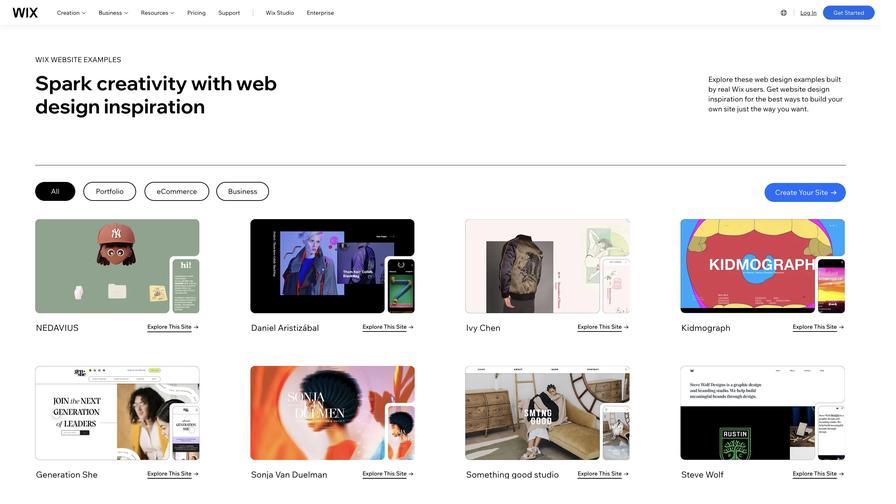 Task type: locate. For each thing, give the bounding box(es) containing it.
the down users.
[[755, 95, 766, 103]]

1 vertical spatial design
[[807, 85, 830, 94]]

explore for sonja van duelman website. 'image'
[[362, 470, 383, 478]]

log in
[[800, 9, 817, 16]]

list containing nedavius
[[35, 213, 846, 480]]

ivy chen website. image
[[465, 219, 630, 314]]

0 vertical spatial business
[[99, 9, 122, 16]]

explore inside 'kidmograph' list item
[[793, 323, 813, 330]]

design
[[770, 75, 792, 84], [807, 85, 830, 94], [35, 94, 100, 119]]

design inside reativity with web design inspiration
[[35, 94, 100, 119]]

1 horizontal spatial inspiration
[[708, 95, 743, 103]]

this for explore this site button inside the ivy chen list item
[[599, 323, 610, 330]]

wix left studio
[[266, 9, 275, 16]]

0 horizontal spatial inspiration
[[104, 94, 205, 119]]

the
[[755, 95, 766, 103], [751, 104, 761, 113]]

2 vertical spatial design
[[35, 94, 100, 119]]

wix studio
[[266, 9, 294, 16]]

explore this site button for 'something good studio website.' image
[[578, 468, 629, 480]]

explore this site button inside 'kidmograph' list item
[[793, 321, 844, 335]]

list
[[35, 213, 846, 480]]

ecommerce link
[[145, 182, 209, 201]]

business button
[[99, 8, 128, 17]]

creation
[[57, 9, 80, 16]]

c
[[96, 71, 108, 95]]

site
[[815, 188, 828, 197], [181, 323, 192, 330], [396, 323, 407, 330], [611, 323, 622, 330], [826, 323, 837, 330], [181, 470, 192, 478], [396, 470, 407, 478], [611, 470, 622, 478], [826, 470, 837, 478]]

explore this site inside nedavius list item
[[147, 323, 192, 330]]

ivy chen list item
[[465, 219, 631, 354]]

0 vertical spatial the
[[755, 95, 766, 103]]

explore these web design examples built by real wix users. get website design inspiration for the best ways to build your own site just the way you want.
[[708, 75, 843, 113]]

this inside nedavius list item
[[169, 323, 180, 330]]

this inside 'kidmograph' list item
[[814, 323, 825, 330]]

explore this site
[[147, 323, 192, 330], [362, 323, 407, 330], [578, 323, 622, 330], [793, 323, 837, 330], [147, 470, 192, 478], [362, 470, 407, 478], [578, 470, 622, 478], [793, 470, 837, 478]]

1 vertical spatial business
[[228, 187, 257, 196]]

explore for steve wolf website image
[[793, 470, 813, 478]]

explore this site for explore this site button inside the ivy chen list item
[[578, 323, 622, 330]]

this inside ivy chen list item
[[599, 323, 610, 330]]

nedavius
[[36, 323, 79, 333]]

support
[[218, 9, 240, 16]]

get left started
[[833, 9, 843, 16]]

1 horizontal spatial web
[[754, 75, 768, 84]]

this inside daniel aristizábal list item
[[384, 323, 395, 330]]

site for 'something good studio website.' image
[[611, 470, 622, 478]]

examples
[[794, 75, 825, 84]]

site inside daniel aristizábal list item
[[396, 323, 407, 330]]

0 horizontal spatial web
[[236, 71, 277, 95]]

all
[[51, 187, 59, 196]]

site inside ivy chen list item
[[611, 323, 622, 330]]

portfolio link
[[83, 182, 136, 201]]

this for explore this site button within the nedavius list item
[[169, 323, 180, 330]]

0 horizontal spatial wix
[[266, 9, 275, 16]]

1 vertical spatial wix
[[732, 85, 744, 94]]

1 horizontal spatial design
[[770, 75, 792, 84]]

website
[[780, 85, 806, 94]]

site for kidmograph website image
[[826, 323, 837, 330]]

0 vertical spatial get
[[833, 9, 843, 16]]

something good studio website. image
[[465, 366, 630, 461]]

explore this site list item
[[35, 366, 200, 480], [250, 366, 416, 480], [465, 366, 631, 480], [681, 366, 846, 480]]

explore this site for explore this site button corresponding to generation she website image
[[147, 470, 192, 478]]

explore this site for explore this site button associated with steve wolf website image
[[793, 470, 837, 478]]

all button
[[35, 182, 75, 201]]

1 horizontal spatial wix
[[732, 85, 744, 94]]

site for steve wolf website image
[[826, 470, 837, 478]]

wix websi te exam ples
[[35, 55, 121, 64]]

you
[[777, 104, 789, 113]]

site for daniel aristizábal website. image
[[396, 323, 407, 330]]

kidmograph website image
[[681, 219, 845, 314]]

explore inside ivy chen list item
[[578, 323, 598, 330]]

create your site
[[775, 188, 828, 197]]

site for generation she website image
[[181, 470, 192, 478]]

explore this site inside 'kidmograph' list item
[[793, 323, 837, 330]]

inspiration
[[104, 94, 205, 119], [708, 95, 743, 103]]

enterprise
[[307, 9, 334, 16]]

explore this site button for kidmograph website image
[[793, 321, 844, 335]]

kidmograph
[[681, 323, 730, 333]]

kidmograph list item
[[681, 219, 846, 354]]

2 horizontal spatial design
[[807, 85, 830, 94]]

for
[[745, 95, 754, 103]]

explore inside daniel aristizábal list item
[[362, 323, 383, 330]]

ivy
[[466, 323, 478, 333]]

0 vertical spatial design
[[770, 75, 792, 84]]

the down for
[[751, 104, 761, 113]]

design for reativity with web design inspiration
[[35, 94, 100, 119]]

web inside the explore these web design examples built by real wix users. get website design inspiration for the best ways to build your own site just the way you want.
[[754, 75, 768, 84]]

daniel aristizábal
[[251, 323, 319, 333]]

explore this site for explore this site button in the 'kidmograph' list item
[[793, 323, 837, 330]]

web
[[236, 71, 277, 95], [754, 75, 768, 84]]

just
[[737, 104, 749, 113]]

ecommerce
[[157, 187, 197, 196]]

web for these
[[754, 75, 768, 84]]

site inside 'kidmograph' list item
[[826, 323, 837, 330]]

0 horizontal spatial business
[[99, 9, 122, 16]]

explore this site button
[[147, 321, 198, 335], [362, 321, 413, 335], [578, 321, 629, 335], [793, 321, 844, 335], [147, 468, 198, 480], [362, 468, 413, 480], [578, 468, 629, 480], [793, 468, 844, 480]]

0 horizontal spatial design
[[35, 94, 100, 119]]

1 horizontal spatial business
[[228, 187, 257, 196]]

reativity with web design inspiration
[[35, 71, 277, 119]]

explore this site inside daniel aristizábal list item
[[362, 323, 407, 330]]

this for explore this site button for sonja van duelman website. 'image'
[[384, 470, 395, 478]]

explore this site inside ivy chen list item
[[578, 323, 622, 330]]

wix
[[266, 9, 275, 16], [732, 85, 744, 94]]

users.
[[745, 85, 765, 94]]

reativity
[[108, 71, 187, 95]]

these
[[735, 75, 753, 84]]

explore
[[708, 75, 733, 84], [147, 323, 167, 330], [362, 323, 383, 330], [578, 323, 598, 330], [793, 323, 813, 330], [147, 470, 167, 478], [362, 470, 383, 478], [578, 470, 598, 478], [793, 470, 813, 478]]

generation she website image
[[35, 366, 199, 461]]

explore for ivy chen website. image
[[578, 323, 598, 330]]

wix down these
[[732, 85, 744, 94]]

explore inside nedavius list item
[[147, 323, 167, 330]]

0 horizontal spatial get
[[766, 85, 779, 94]]

business inside 'business' dropdown button
[[99, 9, 122, 16]]

explore for generation she website image
[[147, 470, 167, 478]]

explore this site button inside ivy chen list item
[[578, 321, 629, 335]]

explore this site button inside daniel aristizábal list item
[[362, 321, 413, 335]]

get
[[833, 9, 843, 16], [766, 85, 779, 94]]

spark
[[35, 71, 93, 95]]

1 vertical spatial get
[[766, 85, 779, 94]]

web for with
[[236, 71, 277, 95]]

pricing link
[[187, 8, 206, 17]]

this
[[169, 323, 180, 330], [384, 323, 395, 330], [599, 323, 610, 330], [814, 323, 825, 330], [169, 470, 180, 478], [384, 470, 395, 478], [599, 470, 610, 478], [814, 470, 825, 478]]

sonja van duelman website. image
[[250, 366, 415, 461]]

own
[[708, 104, 722, 113]]

ples
[[104, 55, 121, 64]]

explore this site button for daniel aristizábal website. image
[[362, 321, 413, 335]]

spark c
[[35, 71, 108, 95]]

site inside nedavius list item
[[181, 323, 192, 330]]

web inside reativity with web design inspiration
[[236, 71, 277, 95]]

business
[[99, 9, 122, 16], [228, 187, 257, 196]]

site
[[724, 104, 735, 113]]

business link
[[216, 182, 269, 201]]

design for explore these web design examples built by real wix users. get website design inspiration for the best ways to build your own site just the way you want.
[[770, 75, 792, 84]]

explore this site button inside nedavius list item
[[147, 321, 198, 335]]

get up best
[[766, 85, 779, 94]]



Task type: vqa. For each thing, say whether or not it's contained in the screenshot.
Velo
no



Task type: describe. For each thing, give the bounding box(es) containing it.
get started link
[[823, 5, 875, 20]]

4 explore this site list item from the left
[[681, 366, 846, 480]]

steve wolf website image
[[681, 366, 845, 461]]

create your site link
[[765, 183, 846, 202]]

explore for nedavius website. image
[[147, 323, 167, 330]]

1 horizontal spatial get
[[833, 9, 843, 16]]

nedavius list item
[[35, 219, 200, 354]]

explore this site button for ivy chen website. image
[[578, 321, 629, 335]]

enterprise link
[[307, 8, 334, 17]]

wix inside the explore these web design examples built by real wix users. get website design inspiration for the best ways to build your own site just the way you want.
[[732, 85, 744, 94]]

0 vertical spatial wix
[[266, 9, 275, 16]]

want.
[[791, 104, 809, 113]]

creation button
[[57, 8, 86, 17]]

resources button
[[141, 8, 175, 17]]

explore for daniel aristizábal website. image
[[362, 323, 383, 330]]

exam
[[83, 55, 104, 64]]

log in link
[[800, 8, 817, 17]]

1 explore this site list item from the left
[[35, 366, 200, 480]]

to
[[802, 95, 808, 103]]

explore this site button for generation she website image
[[147, 468, 198, 480]]

nedavius website. image
[[35, 219, 199, 314]]

3 explore this site list item from the left
[[465, 366, 631, 480]]

inspiration inside reativity with web design inspiration
[[104, 94, 205, 119]]

log
[[800, 9, 810, 16]]

support link
[[218, 8, 240, 17]]

this for explore this site button in daniel aristizábal list item
[[384, 323, 395, 330]]

daniel aristizábal website. image
[[250, 219, 415, 314]]

create
[[775, 188, 797, 197]]

daniel aristizábal list item
[[250, 219, 416, 354]]

real
[[718, 85, 730, 94]]

get inside the explore these web design examples built by real wix users. get website design inspiration for the best ways to build your own site just the way you want.
[[766, 85, 779, 94]]

in
[[812, 9, 817, 16]]

built
[[826, 75, 841, 84]]

get started
[[833, 9, 864, 16]]

te
[[73, 55, 82, 64]]

site for ivy chen website. image
[[611, 323, 622, 330]]

explore this site button for steve wolf website image
[[793, 468, 844, 480]]

explore this site for explore this site button for sonja van duelman website. 'image'
[[362, 470, 407, 478]]

business inside business link
[[228, 187, 257, 196]]

build
[[810, 95, 826, 103]]

explore this site button for nedavius website. image
[[147, 321, 198, 335]]

ways
[[784, 95, 800, 103]]

explore this site for explore this site button in daniel aristizábal list item
[[362, 323, 407, 330]]

pricing
[[187, 9, 206, 16]]

with
[[191, 71, 232, 95]]

explore inside the explore these web design examples built by real wix users. get website design inspiration for the best ways to build your own site just the way you want.
[[708, 75, 733, 84]]

wix studio link
[[266, 8, 294, 17]]

this for explore this site button associated with 'something good studio website.' image
[[599, 470, 610, 478]]

inspiration inside the explore these web design examples built by real wix users. get website design inspiration for the best ways to build your own site just the way you want.
[[708, 95, 743, 103]]

site for sonja van duelman website. 'image'
[[396, 470, 407, 478]]

started
[[844, 9, 864, 16]]

daniel
[[251, 323, 276, 333]]

your
[[799, 188, 814, 197]]

way
[[763, 104, 776, 113]]

best
[[768, 95, 783, 103]]

websi
[[51, 55, 73, 64]]

this for explore this site button in the 'kidmograph' list item
[[814, 323, 825, 330]]

ivy chen
[[466, 323, 500, 333]]

language selector, english selected image
[[780, 8, 788, 17]]

explore for 'something good studio website.' image
[[578, 470, 598, 478]]

site inside create your site 'link'
[[815, 188, 828, 197]]

aristizábal
[[278, 323, 319, 333]]

explore this site for explore this site button within the nedavius list item
[[147, 323, 192, 330]]

your
[[828, 95, 843, 103]]

studio
[[277, 9, 294, 16]]

site for nedavius website. image
[[181, 323, 192, 330]]

explore this site for explore this site button associated with 'something good studio website.' image
[[578, 470, 622, 478]]

portfolio
[[96, 187, 124, 196]]

1 vertical spatial the
[[751, 104, 761, 113]]

explore this site button for sonja van duelman website. 'image'
[[362, 468, 413, 480]]

2 explore this site list item from the left
[[250, 366, 416, 480]]

explore for kidmograph website image
[[793, 323, 813, 330]]

resources
[[141, 9, 168, 16]]

this for explore this site button associated with steve wolf website image
[[814, 470, 825, 478]]

wix
[[35, 55, 49, 64]]

this for explore this site button corresponding to generation she website image
[[169, 470, 180, 478]]

chen
[[480, 323, 500, 333]]

by
[[708, 85, 716, 94]]



